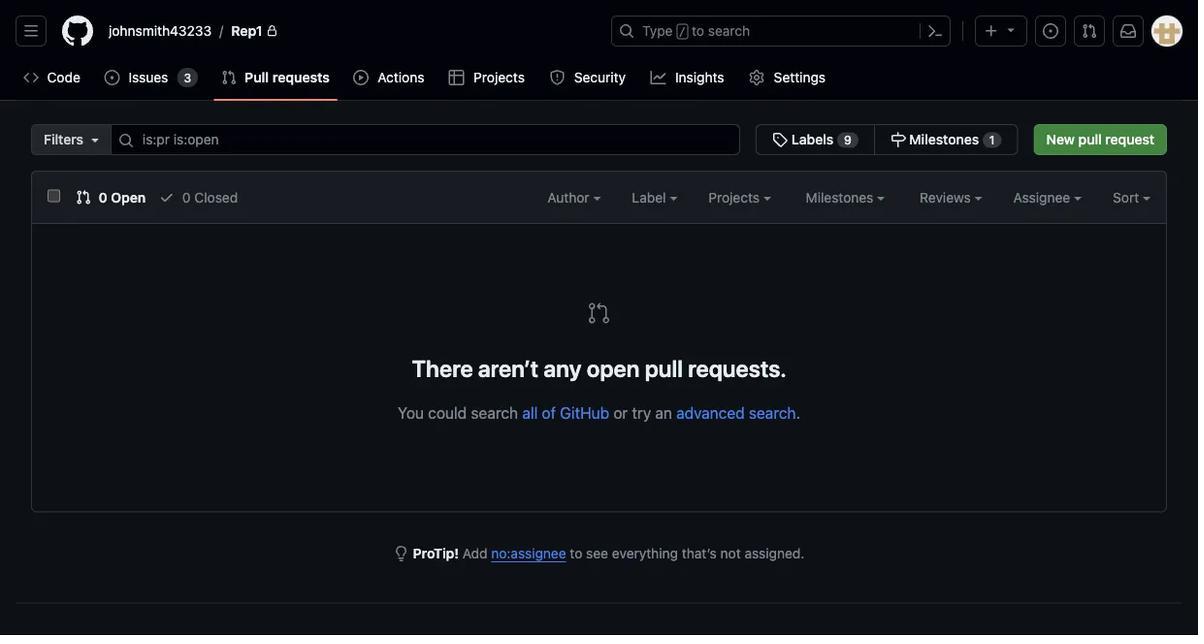 Task type: describe. For each thing, give the bounding box(es) containing it.
triangle down image
[[87, 132, 103, 148]]

everything
[[612, 546, 678, 562]]

issues
[[129, 69, 168, 85]]

there
[[412, 355, 473, 382]]

/ for type
[[679, 25, 686, 39]]

gear image
[[749, 70, 765, 85]]

not
[[721, 546, 741, 562]]

code link
[[16, 63, 89, 92]]

security link
[[542, 63, 635, 92]]

advanced
[[676, 404, 745, 422]]

rep1 link
[[223, 16, 286, 47]]

could
[[428, 404, 467, 422]]

settings link
[[742, 63, 835, 92]]

reviews button
[[920, 187, 983, 208]]

none search field containing filters
[[31, 124, 1019, 155]]

assignee
[[1014, 189, 1074, 205]]

0 open link
[[76, 187, 146, 208]]

2 horizontal spatial git pull request image
[[1082, 23, 1098, 39]]

light bulb image
[[394, 546, 409, 562]]

author button
[[548, 187, 601, 208]]

search left all
[[471, 404, 518, 422]]

labels
[[792, 131, 834, 148]]

check image
[[159, 190, 175, 205]]

git pull request image inside 0 open link
[[76, 190, 91, 205]]

0 for closed
[[182, 189, 191, 205]]

/ for johnsmith43233
[[219, 23, 223, 39]]

search up 'gear' icon on the right top
[[708, 23, 750, 39]]

homepage image
[[62, 16, 93, 47]]

actions
[[378, 69, 425, 85]]

label button
[[632, 187, 678, 208]]

labels 9
[[788, 131, 852, 148]]

pull requests link
[[214, 63, 338, 92]]

milestones for milestones 1
[[910, 131, 979, 148]]

.
[[796, 404, 801, 422]]

insights link
[[643, 63, 734, 92]]

0 closed link
[[159, 187, 238, 208]]

request
[[1106, 131, 1155, 148]]

github
[[560, 404, 610, 422]]

you
[[398, 404, 424, 422]]

Search all issues text field
[[111, 124, 741, 155]]

milestones for milestones
[[806, 189, 877, 205]]

milestones button
[[806, 187, 885, 208]]

open
[[111, 189, 146, 205]]

of
[[542, 404, 556, 422]]

command palette image
[[928, 23, 943, 39]]

0 closed
[[179, 189, 238, 205]]

actions link
[[345, 63, 434, 92]]

all
[[522, 404, 538, 422]]

type
[[642, 23, 673, 39]]

milestones 1
[[906, 131, 995, 148]]

add
[[463, 546, 488, 562]]

git pull request image
[[221, 70, 237, 85]]

issue opened image
[[1043, 23, 1059, 39]]

1 horizontal spatial pull
[[1079, 131, 1102, 148]]

settings
[[774, 69, 826, 85]]



Task type: locate. For each thing, give the bounding box(es) containing it.
new pull request
[[1047, 131, 1155, 148]]

projects right table image
[[474, 69, 525, 85]]

3
[[184, 71, 191, 84]]

milestones
[[910, 131, 979, 148], [806, 189, 877, 205]]

no:assignee
[[491, 546, 566, 562]]

open
[[587, 355, 640, 382]]

issue element
[[756, 124, 1019, 155]]

0 open
[[95, 189, 146, 205]]

0 horizontal spatial milestones
[[806, 189, 877, 205]]

0 horizontal spatial pull
[[645, 355, 683, 382]]

None search field
[[31, 124, 1019, 155]]

there aren't any open pull requests.
[[412, 355, 787, 382]]

/
[[219, 23, 223, 39], [679, 25, 686, 39]]

try
[[632, 404, 651, 422]]

git pull request image up there aren't any open pull requests.
[[588, 302, 611, 325]]

an
[[655, 404, 672, 422]]

tag image
[[773, 132, 788, 148]]

code image
[[23, 70, 39, 85]]

aren't
[[478, 355, 539, 382]]

1 horizontal spatial to
[[692, 23, 705, 39]]

git pull request image
[[1082, 23, 1098, 39], [76, 190, 91, 205], [588, 302, 611, 325]]

1 vertical spatial pull
[[645, 355, 683, 382]]

pull requests
[[245, 69, 330, 85]]

1 vertical spatial milestones
[[806, 189, 877, 205]]

1 horizontal spatial 0
[[182, 189, 191, 205]]

triangle down image
[[1003, 22, 1019, 37]]

0 vertical spatial git pull request image
[[1082, 23, 1098, 39]]

list containing johnsmith43233 /
[[101, 16, 600, 47]]

1 horizontal spatial /
[[679, 25, 686, 39]]

0 for open
[[99, 189, 107, 205]]

Issues search field
[[111, 124, 741, 155]]

0
[[99, 189, 107, 205], [182, 189, 191, 205]]

advanced search link
[[676, 404, 796, 422]]

sort
[[1113, 189, 1139, 205]]

2 0 from the left
[[182, 189, 191, 205]]

reviews
[[920, 189, 975, 205]]

johnsmith43233 /
[[109, 23, 223, 39]]

label
[[632, 189, 670, 205]]

1 0 from the left
[[99, 189, 107, 205]]

0 horizontal spatial /
[[219, 23, 223, 39]]

0 horizontal spatial git pull request image
[[76, 190, 91, 205]]

sort button
[[1113, 187, 1151, 208]]

9
[[844, 133, 852, 147]]

/ right type
[[679, 25, 686, 39]]

protip! add no:assignee to see everything that's not assigned.
[[413, 546, 805, 562]]

milestones inside popup button
[[806, 189, 877, 205]]

0 left open
[[99, 189, 107, 205]]

0 vertical spatial pull
[[1079, 131, 1102, 148]]

/ left "rep1"
[[219, 23, 223, 39]]

search down requests.
[[749, 404, 796, 422]]

assigned.
[[745, 546, 805, 562]]

search
[[708, 23, 750, 39], [471, 404, 518, 422], [749, 404, 796, 422]]

projects button
[[709, 187, 771, 208]]

code
[[47, 69, 80, 85]]

git pull request image right issue opened image
[[1082, 23, 1098, 39]]

lock image
[[266, 25, 278, 37]]

johnsmith43233 link
[[101, 16, 219, 47]]

play image
[[353, 70, 369, 85]]

graph image
[[651, 70, 666, 85]]

0 vertical spatial to
[[692, 23, 705, 39]]

projects inside 'popup button'
[[709, 189, 764, 205]]

Select all issues checkbox
[[48, 190, 60, 202]]

projects right label popup button
[[709, 189, 764, 205]]

see
[[586, 546, 609, 562]]

0 horizontal spatial 0
[[99, 189, 107, 205]]

pull right the new
[[1079, 131, 1102, 148]]

git pull request image right select all issues option
[[76, 190, 91, 205]]

or
[[614, 404, 628, 422]]

closed
[[194, 189, 238, 205]]

pull up an
[[645, 355, 683, 382]]

milestones right milestone image
[[910, 131, 979, 148]]

1 horizontal spatial git pull request image
[[588, 302, 611, 325]]

pull
[[245, 69, 269, 85]]

to right type
[[692, 23, 705, 39]]

any
[[544, 355, 582, 382]]

johnsmith43233
[[109, 23, 212, 39]]

0 horizontal spatial projects
[[474, 69, 525, 85]]

you could search all of github or try an advanced search .
[[398, 404, 801, 422]]

/ inside the johnsmith43233 /
[[219, 23, 223, 39]]

1 vertical spatial projects
[[709, 189, 764, 205]]

1 horizontal spatial milestones
[[910, 131, 979, 148]]

filters button
[[31, 124, 112, 155]]

0 vertical spatial milestones
[[910, 131, 979, 148]]

type / to search
[[642, 23, 750, 39]]

1
[[990, 133, 995, 147]]

projects
[[474, 69, 525, 85], [709, 189, 764, 205]]

protip!
[[413, 546, 459, 562]]

assignee button
[[1014, 187, 1082, 208]]

requests
[[272, 69, 330, 85]]

0 horizontal spatial to
[[570, 546, 583, 562]]

2 vertical spatial git pull request image
[[588, 302, 611, 325]]

0 vertical spatial projects
[[474, 69, 525, 85]]

author
[[548, 189, 593, 205]]

that's
[[682, 546, 717, 562]]

projects inside 'link'
[[474, 69, 525, 85]]

all of github link
[[522, 404, 610, 422]]

new pull request link
[[1034, 124, 1167, 155]]

plus image
[[984, 23, 1000, 39]]

rep1
[[231, 23, 263, 39]]

search image
[[118, 133, 134, 148]]

milestones inside issue element
[[910, 131, 979, 148]]

new
[[1047, 131, 1075, 148]]

to left "see"
[[570, 546, 583, 562]]

notifications image
[[1121, 23, 1136, 39]]

/ inside the type / to search
[[679, 25, 686, 39]]

to
[[692, 23, 705, 39], [570, 546, 583, 562]]

milestones down 9
[[806, 189, 877, 205]]

projects link
[[441, 63, 534, 92]]

1 horizontal spatial projects
[[709, 189, 764, 205]]

shield image
[[550, 70, 565, 85]]

issue opened image
[[104, 70, 120, 85]]

list
[[101, 16, 600, 47]]

1 vertical spatial to
[[570, 546, 583, 562]]

0 right check image
[[182, 189, 191, 205]]

table image
[[449, 70, 465, 85]]

no:assignee link
[[491, 546, 566, 562]]

requests.
[[688, 355, 787, 382]]

security
[[574, 69, 626, 85]]

filters
[[44, 131, 83, 148]]

1 vertical spatial git pull request image
[[76, 190, 91, 205]]

milestone image
[[891, 132, 906, 148]]

pull
[[1079, 131, 1102, 148], [645, 355, 683, 382]]

insights
[[675, 69, 725, 85]]



Task type: vqa. For each thing, say whether or not it's contained in the screenshot.
tab list
no



